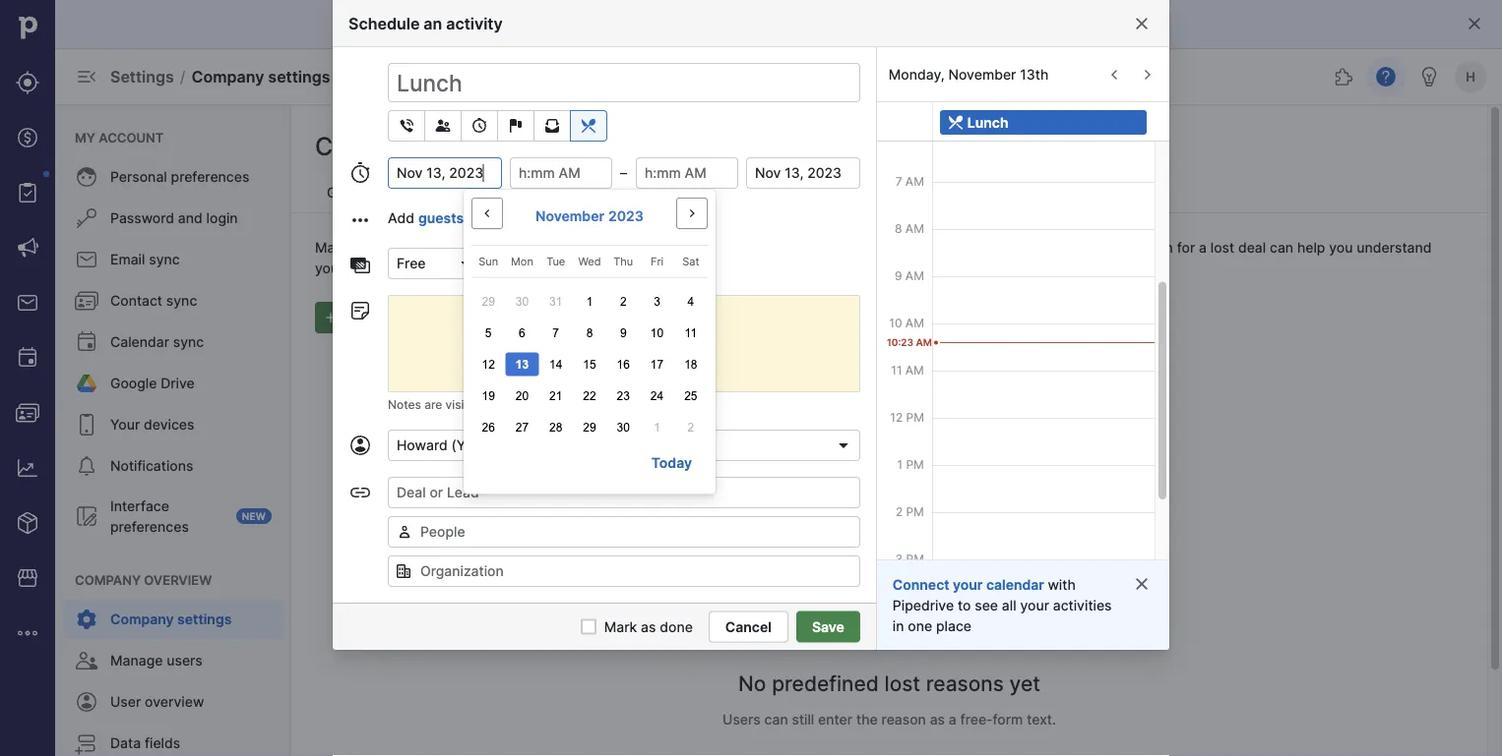 Task type: describe. For each thing, give the bounding box(es) containing it.
deals image
[[16, 126, 39, 150]]

for
[[1177, 239, 1195, 256]]

sales assistant image
[[1417, 65, 1441, 89]]

users inside 'menu'
[[167, 653, 203, 670]]

your inside the manage predefined lost reasons. when a deal is marked as lost, users can choose between these options. documenting the reason for a lost deal can help you understand your sales process and actions better.
[[315, 260, 344, 277]]

is
[[618, 239, 629, 256]]

21
[[549, 389, 562, 403]]

24 button
[[640, 380, 674, 412]]

Howard (You) field
[[388, 430, 860, 462]]

0 vertical spatial 2 button
[[606, 286, 640, 317]]

6 am
[[895, 127, 924, 141]]

quick help image
[[1374, 65, 1398, 89]]

manage users link
[[63, 642, 283, 681]]

People text field
[[412, 518, 859, 547]]

contacts image
[[16, 402, 39, 425]]

h:mm AM text field
[[510, 157, 612, 189]]

sync for contact sync
[[166, 293, 197, 310]]

description
[[604, 210, 680, 227]]

am for 11 am
[[905, 363, 924, 377]]

more image
[[16, 622, 39, 646]]

lost reasons
[[580, 185, 664, 201]]

11 for 11
[[685, 326, 697, 340]]

color secondary image
[[720, 360, 743, 384]]

documenting
[[1012, 239, 1100, 256]]

7 am
[[895, 174, 924, 189]]

lost for lost reasons
[[580, 185, 608, 201]]

color undefined image for password and login
[[75, 207, 98, 230]]

data fields
[[110, 736, 180, 753]]

home image
[[13, 13, 42, 42]]

calendar sync
[[110, 334, 204, 351]]

devices
[[144, 417, 194, 434]]

0 vertical spatial company settings
[[315, 132, 527, 161]]

color undefined image for your devices
[[75, 413, 98, 437]]

17
[[651, 358, 664, 371]]

users
[[723, 712, 761, 729]]

7 for 7 am
[[895, 174, 902, 189]]

password
[[110, 210, 174, 227]]

sales inbox image
[[16, 291, 39, 315]]

0 horizontal spatial 1 button
[[573, 286, 606, 317]]

h:mm AM text field
[[636, 157, 738, 189]]

2 horizontal spatial to
[[1041, 113, 1052, 127]]

1 vertical spatial reasons
[[926, 671, 1004, 696]]

pm for 5 pm
[[906, 647, 924, 661]]

2 vertical spatial as
[[930, 712, 945, 729]]

0 horizontal spatial guests
[[418, 210, 464, 227]]

wed
[[578, 255, 601, 268]]

8 button
[[573, 317, 606, 349]]

not
[[603, 398, 621, 412]]

can left the help
[[1270, 239, 1294, 256]]

Organization text field
[[388, 556, 860, 588]]

login
[[206, 210, 238, 227]]

company settings inside menu item
[[110, 612, 232, 629]]

lost,
[[704, 239, 732, 256]]

howard (you)
[[397, 438, 486, 454]]

h button
[[1451, 57, 1490, 96]]

undefined for second the undefined button from the left
[[710, 206, 767, 221]]

am for 6 am
[[905, 127, 924, 141]]

your inside "with pipedrive to see all your activities in one place"
[[1020, 597, 1049, 614]]

2 horizontal spatial lost
[[1211, 239, 1234, 256]]

color undefined image for manage
[[75, 650, 98, 673]]

enter
[[818, 712, 853, 729]]

16 button
[[606, 349, 640, 380]]

14
[[549, 358, 562, 371]]

7 for 7
[[553, 326, 559, 340]]

22 button
[[573, 380, 606, 412]]

1 horizontal spatial 29 button
[[573, 412, 606, 443]]

0 vertical spatial reasons
[[612, 185, 664, 201]]

3 for 3 pm
[[895, 552, 903, 566]]

personal preferences link
[[63, 157, 283, 197]]

predefined for manage
[[371, 239, 443, 256]]

2 horizontal spatial a
[[1199, 239, 1207, 256]]

tue
[[546, 255, 565, 268]]

13
[[516, 358, 529, 371]]

one
[[908, 618, 932, 635]]

process
[[385, 260, 437, 277]]

with pipedrive to see all your activities in one place
[[893, 577, 1112, 635]]

h
[[1466, 69, 1475, 84]]

0 horizontal spatial 1
[[586, 295, 593, 308]]

color primary inverted image
[[319, 310, 343, 326]]

mark as done
[[604, 619, 693, 636]]

color undefined image for calendar
[[75, 331, 98, 354]]

pm for 3 pm
[[906, 552, 924, 566]]

color undefined image for personal preferences
[[75, 165, 98, 189]]

contact sync link
[[63, 282, 283, 321]]

user overview
[[110, 694, 204, 711]]

28
[[549, 421, 562, 434]]

25
[[684, 389, 697, 403]]

between
[[855, 239, 912, 256]]

4 for 4 pm
[[895, 599, 903, 614]]

as inside the manage predefined lost reasons. when a deal is marked as lost, users can choose between these options. documenting the reason for a lost deal can help you understand your sales process and actions better.
[[685, 239, 700, 256]]

lunch
[[967, 114, 1008, 131]]

no
[[738, 671, 766, 696]]

Search Pipedrive field
[[574, 57, 928, 96]]

pm for 2 pm
[[906, 505, 924, 519]]

manage for manage predefined lost reasons. when a deal is marked as lost, users can choose between these options. documenting the reason for a lost deal can help you understand your sales process and actions better.
[[315, 239, 368, 256]]

3 for 3
[[654, 295, 660, 308]]

monday,
[[889, 66, 945, 83]]

call
[[573, 210, 596, 227]]

color undefined image for contact
[[75, 289, 98, 313]]

2 vertical spatial reason
[[882, 712, 926, 729]]

activities image
[[16, 346, 39, 370]]

(you)
[[451, 438, 486, 454]]

and inside the manage predefined lost reasons. when a deal is marked as lost, users can choose between these options. documenting the reason for a lost deal can help you understand your sales process and actions better.
[[441, 260, 466, 277]]

0 horizontal spatial 2
[[620, 295, 627, 308]]

free
[[397, 255, 426, 272]]

within
[[484, 398, 518, 412]]

can left choose
[[775, 239, 799, 256]]

pm for 12 pm
[[906, 410, 924, 425]]

all
[[1002, 597, 1016, 614]]

Use the arrow keys to pick a date text field
[[388, 157, 502, 189]]

manage predefined lost reasons. when a deal is marked as lost, users can choose between these options. documenting the reason for a lost deal can help you understand your sales process and actions better.
[[315, 239, 1432, 277]]

company settings menu item
[[55, 600, 291, 640]]

2 inside the "schedule an activity" dialog
[[896, 505, 903, 519]]

2 deal from the left
[[1238, 239, 1266, 256]]

color undefined image for data
[[75, 732, 98, 756]]

insights image
[[16, 457, 39, 480]]

30 for leftmost 30 button
[[516, 295, 529, 308]]

23 button
[[606, 380, 640, 412]]

password and login
[[110, 210, 238, 227]]

schedule
[[348, 14, 420, 33]]

video
[[533, 210, 570, 227]]

marketplace image
[[16, 567, 39, 591]]

1 deal from the left
[[587, 239, 614, 256]]

still
[[792, 712, 814, 729]]

1 vertical spatial guests
[[673, 398, 711, 412]]

17 button
[[640, 349, 674, 380]]

grid containing 29
[[471, 246, 708, 443]]

predefined for no
[[772, 671, 879, 696]]

1 horizontal spatial 29
[[583, 421, 596, 434]]

menu toggle image
[[75, 65, 98, 89]]

1 , from the left
[[464, 210, 468, 227]]

november
[[948, 66, 1016, 83]]

google drive link
[[63, 364, 283, 404]]

3 button
[[640, 286, 674, 317]]

6 for 6 am
[[895, 127, 902, 141]]

2 undefined button from the left
[[676, 198, 767, 229]]

activity
[[446, 14, 503, 33]]

products image
[[16, 512, 39, 535]]

email sync link
[[63, 240, 283, 280]]

27
[[516, 421, 529, 434]]

free-
[[960, 712, 993, 729]]

your devices
[[110, 417, 194, 434]]

place
[[936, 618, 972, 635]]

mark
[[604, 619, 637, 636]]

/
[[180, 67, 186, 86]]

13th
[[1020, 66, 1049, 83]]

leads image
[[16, 71, 39, 94]]

1 vertical spatial 30 button
[[606, 412, 640, 443]]

1 vertical spatial the
[[856, 712, 878, 729]]

options.
[[956, 239, 1009, 256]]

email
[[110, 251, 145, 268]]

add guests , location video call , description
[[388, 210, 680, 227]]

1 horizontal spatial a
[[949, 712, 957, 729]]

sun
[[479, 255, 498, 268]]

color primary inverted image
[[948, 115, 964, 130]]

the inside the manage predefined lost reasons. when a deal is marked as lost, users can choose between these options. documenting the reason for a lost deal can help you understand your sales process and actions better.
[[1103, 239, 1125, 256]]

10 for 10
[[651, 326, 664, 340]]

1 undefined button from the left
[[471, 198, 563, 229]]

12 for 12 pm
[[890, 410, 903, 425]]

12 button
[[471, 349, 505, 380]]

password and login link
[[63, 199, 283, 238]]

general
[[327, 185, 378, 201]]



Task type: locate. For each thing, give the bounding box(es) containing it.
6 up 7 am
[[895, 127, 902, 141]]

as inside the "schedule an activity" dialog
[[641, 619, 656, 636]]

color undefined image for interface
[[75, 505, 98, 529]]

0 horizontal spatial and
[[178, 210, 203, 227]]

am up these
[[905, 221, 924, 236]]

menu for schedule an activity
[[0, 0, 55, 757]]

1 vertical spatial 29
[[583, 421, 596, 434]]

0 vertical spatial 5
[[485, 326, 492, 340]]

2 button down 25
[[674, 412, 708, 443]]

mon
[[511, 255, 533, 268]]

schedule an activity dialog
[[0, 0, 1502, 757]]

1 color undefined image from the top
[[75, 289, 98, 313]]

31 button
[[539, 286, 573, 317]]

2 horizontal spatial 2
[[896, 505, 903, 519]]

2 up "9" button
[[620, 295, 627, 308]]

users can still enter the reason as a free-form text.
[[723, 712, 1056, 729]]

10 for 10 am
[[889, 316, 902, 330]]

25 button
[[674, 380, 708, 412]]

2 , from the left
[[596, 210, 600, 227]]

12 inside the "schedule an activity" dialog
[[890, 410, 903, 425]]

1 horizontal spatial 9
[[895, 269, 902, 283]]

your right all
[[1020, 597, 1049, 614]]

7 down "6 am"
[[895, 174, 902, 189]]

next day image
[[1136, 67, 1160, 83]]

1 vertical spatial settings
[[433, 132, 527, 161]]

0 vertical spatial 1 button
[[573, 286, 606, 317]]

manage up sales
[[315, 239, 368, 256]]

,
[[464, 210, 468, 227], [596, 210, 600, 227]]

1 horizontal spatial manage
[[315, 239, 368, 256]]

undefined up lost,
[[710, 206, 767, 221]]

event
[[639, 398, 670, 412]]

lost
[[580, 185, 608, 201], [346, 310, 375, 326]]

9 am
[[895, 269, 924, 283]]

sync for email sync
[[149, 251, 180, 268]]

company settings up manage users link
[[110, 612, 232, 629]]

None text field
[[746, 157, 860, 189]]

manage inside 'menu'
[[110, 653, 163, 670]]

None field
[[388, 477, 860, 509], [388, 517, 860, 548], [388, 556, 860, 588], [388, 477, 860, 509]]

3 inside button
[[654, 295, 660, 308]]

you
[[1329, 239, 1353, 256]]

8 for 8
[[586, 326, 593, 340]]

close image
[[1134, 16, 1150, 31]]

undefined button
[[471, 198, 563, 229], [676, 198, 767, 229]]

4 inside the "schedule an activity" dialog
[[895, 599, 903, 614]]

sync up the drive
[[173, 334, 204, 351]]

7 down 31 button
[[553, 326, 559, 340]]

0 vertical spatial 30
[[516, 295, 529, 308]]

29 button down 22
[[573, 412, 606, 443]]

1 vertical spatial manage
[[110, 653, 163, 670]]

3 inside the "schedule an activity" dialog
[[895, 552, 903, 566]]

guests down activities
[[418, 210, 464, 227]]

understand
[[1357, 239, 1432, 256]]

your up see
[[953, 577, 983, 594]]

lost right color primary inverted image on the top
[[346, 310, 375, 326]]

1 am from the top
[[905, 127, 924, 141]]

0 horizontal spatial undefined
[[505, 206, 563, 221]]

1 vertical spatial 1 button
[[640, 412, 674, 443]]

marked
[[632, 239, 682, 256]]

preferences up login
[[171, 169, 249, 186]]

reason
[[1129, 239, 1173, 256], [379, 310, 424, 326], [882, 712, 926, 729]]

3 color undefined image from the top
[[75, 505, 98, 529]]

company up general
[[315, 132, 426, 161]]

9 for 9 am
[[895, 269, 902, 283]]

as right mark on the left
[[641, 619, 656, 636]]

company down company overview
[[110, 612, 174, 629]]

2 color undefined image from the top
[[75, 331, 98, 354]]

0 horizontal spatial users
[[167, 653, 203, 670]]

as left lost,
[[685, 239, 700, 256]]

deal
[[587, 239, 614, 256], [1238, 239, 1266, 256]]

are
[[424, 398, 442, 412]]

30 button
[[505, 286, 539, 317], [606, 412, 640, 443]]

0 vertical spatial 7
[[895, 174, 902, 189]]

info image
[[490, 256, 506, 272]]

data
[[110, 736, 141, 753]]

1 horizontal spatial 6
[[895, 127, 902, 141]]

8 inside button
[[586, 326, 593, 340]]

lost left sun
[[446, 239, 470, 256]]

6 for 6
[[519, 326, 525, 340]]

2 down the 25 button
[[688, 421, 694, 434]]

0 horizontal spatial 29
[[482, 295, 495, 308]]

cancel
[[725, 619, 772, 636]]

to down connect your calendar at the bottom of page
[[958, 597, 971, 614]]

8 inside the "schedule an activity" dialog
[[895, 221, 902, 236]]

users inside the manage predefined lost reasons. when a deal is marked as lost, users can choose between these options. documenting the reason for a lost deal can help you understand your sales process and actions better.
[[736, 239, 772, 256]]

1 horizontal spatial reason
[[882, 712, 926, 729]]

sync inside email sync link
[[149, 251, 180, 268]]

save
[[812, 619, 844, 636]]

color undefined image for user
[[75, 691, 98, 715]]

4 am from the top
[[905, 269, 924, 283]]

30 for bottom 30 button
[[617, 421, 630, 434]]

calendar
[[110, 334, 169, 351]]

company
[[191, 67, 264, 86], [315, 132, 426, 161], [75, 573, 141, 588], [110, 612, 174, 629]]

2 horizontal spatial settings
[[433, 132, 527, 161]]

color undefined image inside manage users link
[[75, 650, 98, 673]]

1 horizontal spatial 1
[[654, 421, 660, 434]]

2 vertical spatial to
[[958, 597, 971, 614]]

quick add image
[[952, 65, 975, 89]]

users right lost,
[[736, 239, 772, 256]]

4 for 4
[[688, 295, 694, 308]]

1 undefined from the left
[[505, 206, 563, 221]]

1 button
[[573, 286, 606, 317], [640, 412, 674, 443]]

company settings up activities
[[315, 132, 527, 161]]

company inside menu item
[[110, 612, 174, 629]]

google
[[110, 376, 157, 392]]

19
[[482, 389, 495, 403]]

1 horizontal spatial the
[[1103, 239, 1125, 256]]

5 down in
[[896, 647, 903, 661]]

the right documenting
[[1103, 239, 1125, 256]]

1 vertical spatial 4
[[895, 599, 903, 614]]

save button
[[796, 612, 860, 643]]

sync inside calendar sync link
[[173, 334, 204, 351]]

am for 8 am
[[905, 221, 924, 236]]

0 vertical spatial manage
[[315, 239, 368, 256]]

11 for 11 am
[[891, 363, 902, 377]]

account
[[99, 130, 164, 145]]

color undefined image inside the data fields link
[[75, 732, 98, 756]]

can
[[775, 239, 799, 256], [1270, 239, 1294, 256], [764, 712, 788, 729]]

0 horizontal spatial undefined button
[[471, 198, 563, 229]]

2 up 3 pm
[[896, 505, 903, 519]]

deal left the help
[[1238, 239, 1266, 256]]

0 horizontal spatial 7
[[553, 326, 559, 340]]

notifications link
[[63, 447, 283, 486]]

29 down but
[[583, 421, 596, 434]]

6
[[895, 127, 902, 141], [519, 326, 525, 340]]

color undefined image left password on the top of page
[[75, 207, 98, 230]]

manage inside the manage predefined lost reasons. when a deal is marked as lost, users can choose between these options. documenting the reason for a lost deal can help you understand your sales process and actions better.
[[315, 239, 368, 256]]

0 horizontal spatial 10
[[651, 326, 664, 340]]

0 horizontal spatial 30 button
[[505, 286, 539, 317]]

22
[[583, 389, 596, 403]]

4 inside "button"
[[688, 295, 694, 308]]

29 button down actions
[[471, 286, 505, 317]]

8 am
[[895, 221, 924, 236]]

3 am from the top
[[905, 221, 924, 236]]

, left the location
[[464, 210, 468, 227]]

location
[[472, 210, 525, 227]]

monday, november 13th
[[889, 66, 1049, 83]]

reason inside the manage predefined lost reasons. when a deal is marked as lost, users can choose between these options. documenting the reason for a lost deal can help you understand your sales process and actions better.
[[1129, 239, 1173, 256]]

reason inside button
[[379, 310, 424, 326]]

8 up between
[[895, 221, 902, 236]]

predefined up the enter
[[772, 671, 879, 696]]

11 am
[[891, 363, 924, 377]]

1 horizontal spatial 11
[[891, 363, 902, 377]]

1 horizontal spatial 8
[[895, 221, 902, 236]]

1 button down 24
[[640, 412, 674, 443]]

0 horizontal spatial 29 button
[[471, 286, 505, 317]]

1 vertical spatial to
[[624, 398, 636, 412]]

settings
[[268, 67, 330, 86], [433, 132, 527, 161], [177, 612, 232, 629]]

none field organization
[[388, 556, 860, 588]]

color undefined image for email sync
[[75, 248, 98, 272]]

heading containing undefined
[[471, 198, 767, 246]]

to left add
[[1041, 113, 1052, 127]]

28 button
[[539, 412, 573, 443]]

0 vertical spatial 8
[[895, 221, 902, 236]]

am up 12 pm
[[905, 363, 924, 377]]

9 up 16
[[620, 326, 627, 340]]

color undefined image left google
[[75, 372, 98, 396]]

color undefined image inside personal preferences link
[[75, 165, 98, 189]]

12 down 5 button
[[482, 358, 495, 371]]

4 color undefined image from the top
[[75, 650, 98, 673]]

overview for user overview
[[145, 694, 204, 711]]

none field people
[[388, 517, 860, 548]]

a right for on the right
[[1199, 239, 1207, 256]]

campaigns image
[[16, 236, 39, 260]]

lost for lost reason
[[346, 310, 375, 326]]

2 vertical spatial your
[[1020, 597, 1049, 614]]

10 down 3 button on the top of page
[[651, 326, 664, 340]]

1 inside the "schedule an activity" dialog
[[897, 458, 903, 472]]

today
[[651, 455, 692, 471]]

activities
[[1053, 597, 1112, 614]]

3 pm
[[895, 552, 924, 566]]

9 inside button
[[620, 326, 627, 340]]

activities
[[401, 185, 462, 201]]

1 vertical spatial and
[[441, 260, 466, 277]]

color undefined image for notifications
[[75, 455, 98, 478]]

manage up user
[[110, 653, 163, 670]]

lost for yet
[[884, 671, 920, 696]]

color undefined image inside company settings link
[[75, 608, 98, 632]]

as left free-
[[930, 712, 945, 729]]

1 horizontal spatial 30
[[617, 421, 630, 434]]

1 horizontal spatial reasons
[[926, 671, 1004, 696]]

notes are visible within pipedrive, but not to event guests
[[388, 398, 711, 412]]

pm for 1 pm
[[906, 458, 924, 472]]

0 vertical spatial the
[[1103, 239, 1125, 256]]

10 inside the "schedule an activity" dialog
[[889, 316, 902, 330]]

1 pm
[[897, 458, 924, 472]]

company overview
[[75, 573, 212, 588]]

0 vertical spatial overview
[[144, 573, 212, 588]]

color undefined image
[[75, 165, 98, 189], [16, 181, 39, 205], [75, 207, 98, 230], [75, 248, 98, 272], [75, 372, 98, 396], [75, 413, 98, 437], [75, 455, 98, 478], [75, 608, 98, 632]]

overview up the data fields link
[[145, 694, 204, 711]]

11 down 4 "button"
[[685, 326, 697, 340]]

0 horizontal spatial 4
[[688, 295, 694, 308]]

color primary image
[[540, 118, 564, 134], [348, 161, 372, 185], [348, 254, 372, 278], [348, 299, 372, 323], [348, 434, 372, 458], [836, 438, 851, 454], [397, 525, 412, 540], [581, 620, 596, 635]]

0 horizontal spatial lost
[[346, 310, 375, 326]]

lost right for on the right
[[1211, 239, 1234, 256]]

1 horizontal spatial your
[[953, 577, 983, 594]]

schedule an activity
[[348, 14, 503, 33]]

pipedrive,
[[522, 398, 577, 412]]

6 pm from the top
[[906, 647, 924, 661]]

0 vertical spatial 29
[[482, 295, 495, 308]]

color secondary image
[[440, 360, 464, 384]]

23
[[617, 389, 630, 403]]

your
[[315, 260, 344, 277], [953, 577, 983, 594], [1020, 597, 1049, 614]]

reason left for on the right
[[1129, 239, 1173, 256]]

click to add
[[1010, 113, 1077, 127]]

2 undefined from the left
[[710, 206, 767, 221]]

0 horizontal spatial reasons
[[612, 185, 664, 201]]

1 down "event"
[[654, 421, 660, 434]]

7 inside 7 button
[[553, 326, 559, 340]]

grid
[[471, 246, 708, 443]]

to right not
[[624, 398, 636, 412]]

today button
[[643, 447, 700, 479]]

3
[[654, 295, 660, 308], [895, 552, 903, 566]]

pm down one
[[906, 647, 924, 661]]

1 vertical spatial 29 button
[[573, 412, 606, 443]]

settings
[[110, 67, 174, 86]]

1 pm from the top
[[906, 410, 924, 425]]

12 down 11 am
[[890, 410, 903, 425]]

4 pm
[[895, 599, 924, 614]]

2 pm from the top
[[906, 458, 924, 472]]

12 for 12
[[482, 358, 495, 371]]

am down 9 am
[[905, 316, 924, 330]]

0 horizontal spatial 3
[[654, 295, 660, 308]]

better.
[[521, 260, 564, 277]]

1 vertical spatial company settings
[[110, 612, 232, 629]]

color undefined image left manage users
[[75, 650, 98, 673]]

1 horizontal spatial lost
[[580, 185, 608, 201]]

0 vertical spatial your
[[315, 260, 344, 277]]

your
[[110, 417, 140, 434]]

the
[[1103, 239, 1125, 256], [856, 712, 878, 729]]

0 horizontal spatial 2 button
[[606, 286, 640, 317]]

a left free-
[[949, 712, 957, 729]]

company right '/'
[[191, 67, 264, 86]]

menu
[[0, 0, 55, 757], [55, 104, 291, 757]]

1 horizontal spatial undefined button
[[676, 198, 767, 229]]

lost inside button
[[346, 310, 375, 326]]

10 button
[[640, 317, 674, 349]]

lost reason button
[[315, 302, 440, 334]]

Lunch text field
[[388, 63, 860, 102]]

11 inside button
[[685, 326, 697, 340]]

color primary image inside free popup button
[[458, 256, 473, 272]]

0 horizontal spatial the
[[856, 712, 878, 729]]

lost up call
[[580, 185, 608, 201]]

12 inside button
[[482, 358, 495, 371]]

color undefined image left user
[[75, 691, 98, 715]]

4 pm from the top
[[906, 552, 924, 566]]

0 vertical spatial preferences
[[171, 169, 249, 186]]

19 button
[[471, 380, 505, 412]]

1 horizontal spatial as
[[685, 239, 700, 256]]

reason down no predefined lost reasons yet on the bottom of the page
[[882, 712, 926, 729]]

0 vertical spatial 11
[[685, 326, 697, 340]]

in
[[893, 618, 904, 635]]

6 up 13
[[519, 326, 525, 340]]

1 horizontal spatial 30 button
[[606, 412, 640, 443]]

1 button right 31
[[573, 286, 606, 317]]

5 for 5
[[485, 326, 492, 340]]

0 horizontal spatial deal
[[587, 239, 614, 256]]

11 inside the "schedule an activity" dialog
[[891, 363, 902, 377]]

6 inside the "schedule an activity" dialog
[[895, 127, 902, 141]]

pm down 1 pm
[[906, 505, 924, 519]]

0 vertical spatial 2
[[620, 295, 627, 308]]

color primary image inside people field
[[397, 525, 412, 540]]

3 pm from the top
[[906, 505, 924, 519]]

0 horizontal spatial lost
[[446, 239, 470, 256]]

7 inside the "schedule an activity" dialog
[[895, 174, 902, 189]]

lost for when
[[446, 239, 470, 256]]

color undefined image inside your devices link
[[75, 413, 98, 437]]

1 horizontal spatial and
[[441, 260, 466, 277]]

sync up calendar sync link
[[166, 293, 197, 310]]

0 horizontal spatial as
[[641, 619, 656, 636]]

color undefined image for company settings
[[75, 608, 98, 632]]

11 down 10 am
[[891, 363, 902, 377]]

1 vertical spatial reason
[[379, 310, 424, 326]]

overview for company overview
[[144, 573, 212, 588]]

color undefined image inside the password and login link
[[75, 207, 98, 230]]

new
[[242, 511, 266, 523]]

reason down the process
[[379, 310, 424, 326]]

10
[[889, 316, 902, 330], [651, 326, 664, 340]]

5 for 5 pm
[[896, 647, 903, 661]]

settings inside menu item
[[177, 612, 232, 629]]

color primary image inside the howard (you) popup button
[[836, 438, 851, 454]]

2 vertical spatial sync
[[173, 334, 204, 351]]

6 am from the top
[[905, 363, 924, 377]]

reasons down –
[[612, 185, 664, 201]]

menu containing personal preferences
[[55, 104, 291, 757]]

visible
[[446, 398, 481, 412]]

reasons up free-
[[926, 671, 1004, 696]]

0 horizontal spatial manage
[[110, 653, 163, 670]]

connect
[[893, 577, 949, 594]]

pipedrive
[[893, 597, 954, 614]]

sync inside contact sync link
[[166, 293, 197, 310]]

color undefined image inside calendar sync link
[[75, 331, 98, 354]]

1 vertical spatial 30
[[617, 421, 630, 434]]

1 horizontal spatial deal
[[1238, 239, 1266, 256]]

color undefined image inside google drive "link"
[[75, 372, 98, 396]]

0 horizontal spatial your
[[315, 260, 344, 277]]

1 horizontal spatial users
[[736, 239, 772, 256]]

and inside 'menu'
[[178, 210, 203, 227]]

am up 8 am
[[905, 174, 924, 189]]

click
[[1010, 113, 1038, 127]]

preferences down the interface
[[110, 519, 189, 535]]

9 for 9
[[620, 326, 627, 340]]

5 inside the "schedule an activity" dialog
[[896, 647, 903, 661]]

1 vertical spatial 12
[[890, 410, 903, 425]]

color undefined image inside contact sync link
[[75, 289, 98, 313]]

6 color undefined image from the top
[[75, 732, 98, 756]]

your left sales
[[315, 260, 344, 277]]

company down interface preferences
[[75, 573, 141, 588]]

0 vertical spatial and
[[178, 210, 203, 227]]

0 vertical spatial 3
[[654, 295, 660, 308]]

color undefined image right insights icon
[[75, 455, 98, 478]]

data fields link
[[63, 724, 283, 757]]

previous day image
[[1102, 67, 1126, 83]]

10 inside button
[[651, 326, 664, 340]]

5 color undefined image from the top
[[75, 691, 98, 715]]

9 inside the "schedule an activity" dialog
[[895, 269, 902, 283]]

am for 9 am
[[905, 269, 924, 283]]

0 horizontal spatial to
[[624, 398, 636, 412]]

color undefined image left data
[[75, 732, 98, 756]]

12 pm
[[890, 410, 924, 425]]

0 horizontal spatial company settings
[[110, 612, 232, 629]]

color primary image
[[1467, 16, 1482, 31], [395, 118, 418, 134], [431, 118, 455, 134], [468, 118, 491, 134], [504, 118, 528, 134], [577, 118, 600, 134], [348, 209, 372, 232], [458, 256, 473, 272], [348, 481, 372, 505], [396, 564, 411, 580], [1134, 577, 1150, 593]]

1 horizontal spatial 2 button
[[674, 412, 708, 443]]

am for 10 am
[[905, 316, 924, 330]]

howard (you) button
[[388, 430, 860, 462]]

color undefined image inside email sync link
[[75, 248, 98, 272]]

14 button
[[539, 349, 573, 380]]

undefined down currencies
[[505, 206, 563, 221]]

0 vertical spatial 12
[[482, 358, 495, 371]]

0 vertical spatial 1
[[586, 295, 593, 308]]

0 horizontal spatial 30
[[516, 295, 529, 308]]

0 horizontal spatial reason
[[379, 310, 424, 326]]

menu for activities
[[55, 104, 291, 757]]

5 pm from the top
[[906, 599, 924, 614]]

30 up '6' button on the left
[[516, 295, 529, 308]]

undefined for first the undefined button
[[505, 206, 563, 221]]

pm up connect
[[906, 552, 924, 566]]

company settings link
[[63, 600, 283, 640]]

contact
[[110, 293, 162, 310]]

1 vertical spatial predefined
[[772, 671, 879, 696]]

Free field
[[388, 248, 482, 280]]

, down lost reasons
[[596, 210, 600, 227]]

9 down between
[[895, 269, 902, 283]]

11 button
[[674, 317, 708, 349]]

0 horizontal spatial a
[[575, 239, 583, 256]]

5 am from the top
[[905, 316, 924, 330]]

color undefined image inside the user overview link
[[75, 691, 98, 715]]

color undefined image
[[75, 289, 98, 313], [75, 331, 98, 354], [75, 505, 98, 529], [75, 650, 98, 673], [75, 691, 98, 715], [75, 732, 98, 756]]

color undefined image down 'deals' 'icon'
[[16, 181, 39, 205]]

preferences for interface
[[110, 519, 189, 535]]

am for 7 am
[[905, 174, 924, 189]]

calendar sync link
[[63, 323, 283, 362]]

color undefined image right more image
[[75, 608, 98, 632]]

undefined button up lost,
[[676, 198, 767, 229]]

preferences for personal
[[171, 169, 249, 186]]

pm up 1 pm
[[906, 410, 924, 425]]

1 up 8 button
[[586, 295, 593, 308]]

1 horizontal spatial company settings
[[315, 132, 527, 161]]

29
[[482, 295, 495, 308], [583, 421, 596, 434]]

to
[[1041, 113, 1052, 127], [624, 398, 636, 412], [958, 597, 971, 614]]

–
[[620, 165, 627, 182]]

4 up 11 button
[[688, 295, 694, 308]]

30 button left 31
[[505, 286, 539, 317]]

8 for 8 am
[[895, 221, 902, 236]]

color undefined image for google drive
[[75, 372, 98, 396]]

0 vertical spatial 29 button
[[471, 286, 505, 317]]

pm for 4 pm
[[906, 599, 924, 614]]

0 vertical spatial settings
[[268, 67, 330, 86]]

8 up 15
[[586, 326, 593, 340]]

deal left is
[[587, 239, 614, 256]]

color undefined image inside the notifications link
[[75, 455, 98, 478]]

0 horizontal spatial 5
[[485, 326, 492, 340]]

can left still
[[764, 712, 788, 729]]

predefined inside the manage predefined lost reasons. when a deal is marked as lost, users can choose between these options. documenting the reason for a lost deal can help you understand your sales process and actions better.
[[371, 239, 443, 256]]

5 inside 5 button
[[485, 326, 492, 340]]

the right the enter
[[856, 712, 878, 729]]

6 inside button
[[519, 326, 525, 340]]

manage for manage users
[[110, 653, 163, 670]]

guests right 24
[[673, 398, 711, 412]]

lost down the 5 pm
[[884, 671, 920, 696]]

users up the user overview link in the bottom of the page
[[167, 653, 203, 670]]

18
[[684, 358, 697, 371]]

5 button
[[471, 317, 505, 349]]

2 am from the top
[[905, 174, 924, 189]]

color primary image inside organization field
[[396, 564, 411, 580]]

1 vertical spatial 7
[[553, 326, 559, 340]]

am
[[905, 127, 924, 141], [905, 174, 924, 189], [905, 221, 924, 236], [905, 269, 924, 283], [905, 316, 924, 330], [905, 363, 924, 377]]

howard
[[397, 438, 448, 454]]

1 vertical spatial as
[[641, 619, 656, 636]]

sync for calendar sync
[[173, 334, 204, 351]]

30 down not
[[617, 421, 630, 434]]

1 vertical spatial users
[[167, 653, 203, 670]]

1 vertical spatial 6
[[519, 326, 525, 340]]

color undefined image left the interface
[[75, 505, 98, 529]]

1 vertical spatial 2
[[688, 421, 694, 434]]

heading
[[471, 198, 767, 246]]

1 vertical spatial your
[[953, 577, 983, 594]]

to inside "with pipedrive to see all your activities in one place"
[[958, 597, 971, 614]]

color undefined image left 'calendar'
[[75, 331, 98, 354]]

actions
[[470, 260, 517, 277]]

0 vertical spatial sync
[[149, 251, 180, 268]]

30 button down the "23"
[[606, 412, 640, 443]]

10 am
[[889, 316, 924, 330]]

pm up one
[[906, 599, 924, 614]]

undefined button up the reasons.
[[471, 198, 563, 229]]

0 horizontal spatial 8
[[586, 326, 593, 340]]



Task type: vqa. For each thing, say whether or not it's contained in the screenshot.
Add
yes



